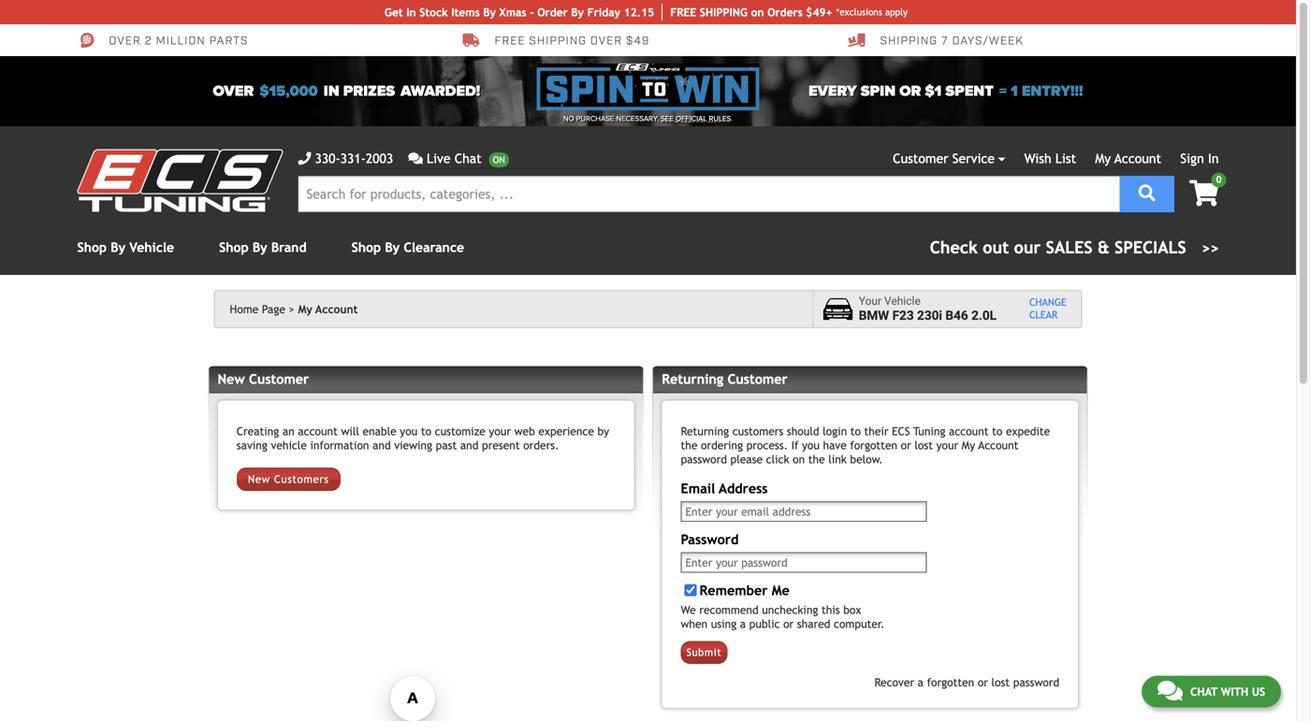 Task type: locate. For each thing, give the bounding box(es) containing it.
should
[[787, 425, 820, 438]]

in for sign
[[1209, 151, 1220, 166]]

0 horizontal spatial my
[[298, 303, 313, 316]]

1 horizontal spatial new
[[248, 474, 270, 486]]

customer for returning customer
[[728, 372, 788, 387]]

1 vertical spatial forgotten
[[928, 677, 975, 690]]

on right ping
[[751, 6, 764, 19]]

0 horizontal spatial lost
[[915, 439, 934, 452]]

1 to from the left
[[421, 425, 432, 438]]

shop for shop by vehicle
[[77, 240, 107, 255]]

customer up customers
[[728, 372, 788, 387]]

vehicle inside your vehicle bmw f23 230i b46 2.0l
[[885, 295, 921, 308]]

0 vertical spatial returning
[[662, 372, 724, 387]]

clear
[[1030, 309, 1058, 321]]

new customers link
[[237, 468, 341, 492]]

account
[[298, 425, 338, 438], [949, 425, 989, 438]]

you inside creating an account will enable you to customize your web experience by saving vehicle information and viewing past and present orders.
[[400, 425, 418, 438]]

customer up "an"
[[249, 372, 309, 387]]

account right page
[[316, 303, 358, 316]]

new up creating
[[218, 372, 245, 387]]

you inside returning customers should login to their ecs tuning account to expedite the ordering process. if you have forgotten or lost your my account password please click on the link below.
[[802, 439, 820, 452]]

3 shop from the left
[[352, 240, 381, 255]]

apply
[[886, 7, 908, 17]]

over left the 2
[[109, 33, 141, 48]]

to left expedite
[[993, 425, 1003, 438]]

click
[[767, 453, 790, 466]]

shop by vehicle
[[77, 240, 174, 255]]

1 horizontal spatial a
[[918, 677, 924, 690]]

1 shop from the left
[[77, 240, 107, 255]]

recover
[[875, 677, 915, 690]]

2 vertical spatial my
[[962, 439, 976, 452]]

sign
[[1181, 151, 1205, 166]]

0 horizontal spatial to
[[421, 425, 432, 438]]

over
[[591, 33, 623, 48]]

None submit
[[681, 642, 728, 665]]

chat with us link
[[1142, 676, 1282, 708]]

by down the ecs tuning image in the top of the page
[[111, 240, 126, 255]]

returning inside returning customers should login to their ecs tuning account to expedite the ordering process. if you have forgotten or lost your my account password please click on the link below.
[[681, 425, 729, 438]]

1 horizontal spatial over
[[213, 82, 254, 100]]

shipping
[[529, 33, 587, 48]]

0 horizontal spatial you
[[400, 425, 418, 438]]

or inside returning customers should login to their ecs tuning account to expedite the ordering process. if you have forgotten or lost your my account password please click on the link below.
[[901, 439, 912, 452]]

to up viewing
[[421, 425, 432, 438]]

Remember Me checkbox
[[685, 585, 697, 597]]

my inside returning customers should login to their ecs tuning account to expedite the ordering process. if you have forgotten or lost your my account password please click on the link below.
[[962, 439, 976, 452]]

1 vertical spatial password
[[1014, 677, 1060, 690]]

shop
[[77, 240, 107, 255], [219, 240, 249, 255], [352, 240, 381, 255]]

spin
[[861, 82, 896, 100]]

and down the customize
[[461, 439, 479, 452]]

a right recover
[[918, 677, 924, 690]]

me
[[772, 583, 790, 599]]

information
[[310, 439, 369, 452]]

1 vertical spatial my account
[[298, 303, 358, 316]]

0 horizontal spatial and
[[373, 439, 391, 452]]

remember me
[[700, 583, 790, 599]]

email address
[[681, 481, 768, 497]]

your
[[489, 425, 511, 438], [937, 439, 959, 452]]

2 horizontal spatial customer
[[893, 151, 949, 166]]

1 vertical spatial you
[[802, 439, 820, 452]]

shared
[[798, 618, 831, 631]]

0 horizontal spatial the
[[681, 439, 698, 452]]

1 horizontal spatial account
[[979, 439, 1019, 452]]

prizes
[[343, 82, 395, 100]]

0 vertical spatial you
[[400, 425, 418, 438]]

account
[[1115, 151, 1162, 166], [316, 303, 358, 316], [979, 439, 1019, 452]]

returning
[[662, 372, 724, 387], [681, 425, 729, 438]]

ecs tuning 'spin to win' contest logo image
[[537, 64, 760, 110]]

0 vertical spatial on
[[751, 6, 764, 19]]

comments image
[[408, 152, 423, 165]]

0 horizontal spatial password
[[681, 453, 727, 466]]

live
[[427, 151, 451, 166]]

1 horizontal spatial in
[[1209, 151, 1220, 166]]

0 vertical spatial in
[[407, 6, 416, 19]]

by
[[483, 6, 496, 19], [572, 6, 584, 19], [111, 240, 126, 255], [253, 240, 267, 255], [385, 240, 400, 255]]

1 horizontal spatial the
[[809, 453, 825, 466]]

0 vertical spatial new
[[218, 372, 245, 387]]

by for shop by vehicle
[[111, 240, 126, 255]]

no
[[564, 114, 575, 124]]

spent
[[946, 82, 994, 100]]

sign in link
[[1181, 151, 1220, 166]]

to
[[421, 425, 432, 438], [851, 425, 861, 438], [993, 425, 1003, 438]]

an
[[283, 425, 295, 438]]

1 vertical spatial lost
[[992, 677, 1010, 690]]

on down "if"
[[793, 453, 805, 466]]

new for new customers
[[248, 474, 270, 486]]

1 vertical spatial returning
[[681, 425, 729, 438]]

0 horizontal spatial customer
[[249, 372, 309, 387]]

your up present
[[489, 425, 511, 438]]

1 horizontal spatial to
[[851, 425, 861, 438]]

0 horizontal spatial new
[[218, 372, 245, 387]]

computer.
[[834, 618, 885, 631]]

shop by clearance
[[352, 240, 464, 255]]

my account right page
[[298, 303, 358, 316]]

1 horizontal spatial vehicle
[[885, 295, 921, 308]]

1 vertical spatial in
[[1209, 151, 1220, 166]]

new down saving
[[248, 474, 270, 486]]

have
[[824, 439, 847, 452]]

0 horizontal spatial account
[[298, 425, 338, 438]]

get
[[385, 6, 403, 19]]

1 account from the left
[[298, 425, 338, 438]]

free
[[495, 33, 526, 48]]

in right sign
[[1209, 151, 1220, 166]]

2 horizontal spatial to
[[993, 425, 1003, 438]]

1 horizontal spatial account
[[949, 425, 989, 438]]

expedite
[[1007, 425, 1051, 438]]

2 to from the left
[[851, 425, 861, 438]]

free shipping over $49
[[495, 33, 650, 48]]

chat right "live"
[[455, 151, 482, 166]]

forgotten inside returning customers should login to their ecs tuning account to expedite the ordering process. if you have forgotten or lost your my account password please click on the link below.
[[851, 439, 898, 452]]

email
[[681, 481, 716, 497]]

1 vertical spatial new
[[248, 474, 270, 486]]

account up information
[[298, 425, 338, 438]]

in right get on the left top
[[407, 6, 416, 19]]

by left clearance
[[385, 240, 400, 255]]

vehicle down the ecs tuning image in the top of the page
[[129, 240, 174, 255]]

0 vertical spatial account
[[1115, 151, 1162, 166]]

returning for returning customers should login to their ecs tuning account to expedite the ordering process. if you have forgotten or lost your my account password please click on the link below.
[[681, 425, 729, 438]]

0 horizontal spatial account
[[316, 303, 358, 316]]

forgotten down the their
[[851, 439, 898, 452]]

chat
[[455, 151, 482, 166], [1191, 685, 1218, 698]]

0 vertical spatial the
[[681, 439, 698, 452]]

in for get
[[407, 6, 416, 19]]

shop for shop by brand
[[219, 240, 249, 255]]

see official rules link
[[661, 113, 732, 125]]

1 horizontal spatial your
[[937, 439, 959, 452]]

their
[[865, 425, 889, 438]]

customize
[[435, 425, 486, 438]]

2 vertical spatial account
[[979, 439, 1019, 452]]

or
[[900, 82, 922, 100], [901, 439, 912, 452], [784, 618, 794, 631], [978, 677, 989, 690]]

home page
[[230, 303, 286, 316]]

necessary.
[[617, 114, 659, 124]]

over inside "link"
[[109, 33, 141, 48]]

1 horizontal spatial on
[[793, 453, 805, 466]]

0 horizontal spatial a
[[740, 618, 746, 631]]

0 horizontal spatial my account
[[298, 303, 358, 316]]

wish list
[[1025, 151, 1077, 166]]

2003
[[366, 151, 393, 166]]

1 horizontal spatial shop
[[219, 240, 249, 255]]

my account up search icon
[[1096, 151, 1162, 166]]

=
[[1000, 82, 1007, 100]]

you up viewing
[[400, 425, 418, 438]]

by left xmas
[[483, 6, 496, 19]]

customer service
[[893, 151, 995, 166]]

1 vertical spatial chat
[[1191, 685, 1218, 698]]

0 vertical spatial lost
[[915, 439, 934, 452]]

0 horizontal spatial your
[[489, 425, 511, 438]]

vehicle up "f23"
[[885, 295, 921, 308]]

parts
[[209, 33, 249, 48]]

list
[[1056, 151, 1077, 166]]

clearance
[[404, 240, 464, 255]]

account right tuning
[[949, 425, 989, 438]]

0 vertical spatial vehicle
[[129, 240, 174, 255]]

account up search icon
[[1115, 151, 1162, 166]]

shipping 7 days/week link
[[849, 32, 1024, 49]]

address
[[719, 481, 768, 497]]

1 horizontal spatial you
[[802, 439, 820, 452]]

the left ordering
[[681, 439, 698, 452]]

chat left with
[[1191, 685, 1218, 698]]

0 vertical spatial my account
[[1096, 151, 1162, 166]]

your down tuning
[[937, 439, 959, 452]]

2 horizontal spatial my
[[1096, 151, 1112, 166]]

1 vertical spatial on
[[793, 453, 805, 466]]

0 vertical spatial over
[[109, 33, 141, 48]]

1 vertical spatial your
[[937, 439, 959, 452]]

0 horizontal spatial shop
[[77, 240, 107, 255]]

entry!!!
[[1022, 82, 1084, 100]]

over 2 million parts
[[109, 33, 249, 48]]

1 vertical spatial the
[[809, 453, 825, 466]]

0 vertical spatial password
[[681, 453, 727, 466]]

1 and from the left
[[373, 439, 391, 452]]

1 vertical spatial my
[[298, 303, 313, 316]]

we
[[681, 604, 696, 617]]

Search text field
[[298, 176, 1120, 213]]

or down "ecs"
[[901, 439, 912, 452]]

in
[[324, 82, 340, 100]]

0 horizontal spatial in
[[407, 6, 416, 19]]

0 horizontal spatial over
[[109, 33, 141, 48]]

$15,000
[[260, 82, 318, 100]]

2 horizontal spatial shop
[[352, 240, 381, 255]]

customer for new customer
[[249, 372, 309, 387]]

the left link on the right
[[809, 453, 825, 466]]

by left the brand
[[253, 240, 267, 255]]

account down expedite
[[979, 439, 1019, 452]]

on inside returning customers should login to their ecs tuning account to expedite the ordering process. if you have forgotten or lost your my account password please click on the link below.
[[793, 453, 805, 466]]

you right "if"
[[802, 439, 820, 452]]

$49
[[626, 33, 650, 48]]

0 vertical spatial your
[[489, 425, 511, 438]]

link
[[829, 453, 847, 466]]

1 horizontal spatial forgotten
[[928, 677, 975, 690]]

or down unchecking
[[784, 618, 794, 631]]

Email Address email field
[[681, 502, 927, 522]]

1 horizontal spatial customer
[[728, 372, 788, 387]]

0 vertical spatial chat
[[455, 151, 482, 166]]

forgotten right recover
[[928, 677, 975, 690]]

1 horizontal spatial lost
[[992, 677, 1010, 690]]

$1
[[925, 82, 942, 100]]

my
[[1096, 151, 1112, 166], [298, 303, 313, 316], [962, 439, 976, 452]]

million
[[156, 33, 206, 48]]

2 shop from the left
[[219, 240, 249, 255]]

comments image
[[1158, 680, 1183, 702]]

0 horizontal spatial forgotten
[[851, 439, 898, 452]]

account inside creating an account will enable you to customize your web experience by saving vehicle information and viewing past and present orders.
[[298, 425, 338, 438]]

customer service button
[[893, 149, 1006, 169]]

1 horizontal spatial my
[[962, 439, 976, 452]]

over down parts
[[213, 82, 254, 100]]

and down enable
[[373, 439, 391, 452]]

2
[[145, 33, 152, 48]]

no purchase necessary. see official rules .
[[564, 114, 733, 124]]

see
[[661, 114, 674, 124]]

with
[[1222, 685, 1249, 698]]

in
[[407, 6, 416, 19], [1209, 151, 1220, 166]]

or right recover
[[978, 677, 989, 690]]

1 horizontal spatial and
[[461, 439, 479, 452]]

or left "$1"
[[900, 82, 922, 100]]

0 vertical spatial forgotten
[[851, 439, 898, 452]]

the
[[681, 439, 698, 452], [809, 453, 825, 466]]

2 horizontal spatial account
[[1115, 151, 1162, 166]]

customers
[[733, 425, 784, 438]]

a right using
[[740, 618, 746, 631]]

customer left service
[[893, 151, 949, 166]]

230i
[[918, 309, 943, 324]]

1 vertical spatial over
[[213, 82, 254, 100]]

please
[[731, 453, 763, 466]]

0 vertical spatial a
[[740, 618, 746, 631]]

2 account from the left
[[949, 425, 989, 438]]

1 vertical spatial vehicle
[[885, 295, 921, 308]]

to left the their
[[851, 425, 861, 438]]

shop for shop by clearance
[[352, 240, 381, 255]]



Task type: describe. For each thing, give the bounding box(es) containing it.
if
[[792, 439, 799, 452]]

shipping 7 days/week
[[881, 33, 1024, 48]]

your vehicle bmw f23 230i b46 2.0l
[[859, 295, 997, 324]]

2.0l
[[972, 309, 997, 324]]

sales & specials link
[[931, 235, 1220, 260]]

account inside returning customers should login to their ecs tuning account to expedite the ordering process. if you have forgotten or lost your my account password please click on the link below.
[[949, 425, 989, 438]]

1 horizontal spatial chat
[[1191, 685, 1218, 698]]

phone image
[[298, 152, 311, 165]]

returning customer
[[662, 372, 788, 387]]

ecs tuning image
[[77, 149, 283, 212]]

by right order on the top left of page
[[572, 6, 584, 19]]

shop by vehicle link
[[77, 240, 174, 255]]

page
[[262, 303, 286, 316]]

330-
[[315, 151, 341, 166]]

shop by clearance link
[[352, 240, 464, 255]]

account inside returning customers should login to their ecs tuning account to expedite the ordering process. if you have forgotten or lost your my account password please click on the link below.
[[979, 439, 1019, 452]]

us
[[1253, 685, 1266, 698]]

order
[[538, 6, 568, 19]]

by for shop by clearance
[[385, 240, 400, 255]]

wish list link
[[1025, 151, 1077, 166]]

ordering
[[701, 439, 743, 452]]

search image
[[1139, 185, 1156, 202]]

live chat
[[427, 151, 482, 166]]

tuning
[[914, 425, 946, 438]]

0 horizontal spatial vehicle
[[129, 240, 174, 255]]

over for over 2 million parts
[[109, 33, 141, 48]]

every
[[809, 82, 857, 100]]

live chat link
[[408, 149, 509, 169]]

1 horizontal spatial password
[[1014, 677, 1060, 690]]

12.15
[[624, 6, 655, 19]]

home page link
[[230, 303, 295, 316]]

sales & specials
[[1046, 238, 1187, 258]]

sign in
[[1181, 151, 1220, 166]]

returning for returning customer
[[662, 372, 724, 387]]

remember
[[700, 583, 768, 599]]

your
[[859, 295, 882, 308]]

clear link
[[1030, 309, 1067, 322]]

new customers
[[248, 474, 329, 486]]

to inside creating an account will enable you to customize your web experience by saving vehicle information and viewing past and present orders.
[[421, 425, 432, 438]]

3 to from the left
[[993, 425, 1003, 438]]

$49+
[[807, 6, 833, 19]]

0 link
[[1175, 173, 1227, 208]]

330-331-2003
[[315, 151, 393, 166]]

days/week
[[953, 33, 1024, 48]]

1
[[1011, 82, 1019, 100]]

ping
[[723, 6, 748, 19]]

-
[[530, 6, 534, 19]]

lost inside returning customers should login to their ecs tuning account to expedite the ordering process. if you have forgotten or lost your my account password please click on the link below.
[[915, 439, 934, 452]]

7
[[942, 33, 949, 48]]

recover a forgotten or lost password
[[875, 677, 1060, 690]]

over $15,000 in prizes
[[213, 82, 395, 100]]

change
[[1030, 297, 1067, 309]]

customers
[[274, 474, 329, 486]]

2 and from the left
[[461, 439, 479, 452]]

unchecking
[[762, 604, 819, 617]]

b46
[[946, 309, 969, 324]]

stock
[[420, 6, 448, 19]]

0 horizontal spatial chat
[[455, 151, 482, 166]]

Password password field
[[681, 553, 927, 573]]

sales
[[1046, 238, 1093, 258]]

over 2 million parts link
[[77, 32, 249, 49]]

vehicle
[[271, 439, 307, 452]]

present
[[482, 439, 520, 452]]

customer inside dropdown button
[[893, 151, 949, 166]]

new for new customer
[[218, 372, 245, 387]]

web
[[515, 425, 535, 438]]

public
[[750, 618, 780, 631]]

free
[[671, 6, 697, 19]]

shop by brand
[[219, 240, 307, 255]]

my account link
[[1096, 151, 1162, 166]]

we recommend unchecking this box when using a public or shared computer.
[[681, 604, 885, 631]]

process.
[[747, 439, 788, 452]]

*exclusions apply link
[[837, 5, 908, 19]]

0
[[1217, 174, 1222, 185]]

when
[[681, 618, 708, 631]]

by for shop by brand
[[253, 240, 267, 255]]

over for over $15,000 in prizes
[[213, 82, 254, 100]]

1 vertical spatial a
[[918, 677, 924, 690]]

1 vertical spatial account
[[316, 303, 358, 316]]

0 vertical spatial my
[[1096, 151, 1112, 166]]

bmw
[[859, 309, 890, 324]]

friday
[[588, 6, 621, 19]]

service
[[953, 151, 995, 166]]

chat with us
[[1191, 685, 1266, 698]]

enable
[[363, 425, 397, 438]]

shopping cart image
[[1190, 180, 1220, 206]]

orders.
[[524, 439, 559, 452]]

1 horizontal spatial my account
[[1096, 151, 1162, 166]]

specials
[[1115, 238, 1187, 258]]

your inside creating an account will enable you to customize your web experience by saving vehicle information and viewing past and present orders.
[[489, 425, 511, 438]]

creating an account will enable you to customize your web experience by saving vehicle information and viewing past and present orders.
[[237, 425, 610, 452]]

official
[[676, 114, 707, 124]]

0 horizontal spatial on
[[751, 6, 764, 19]]

items
[[452, 6, 480, 19]]

brand
[[271, 240, 307, 255]]

your inside returning customers should login to their ecs tuning account to expedite the ordering process. if you have forgotten or lost your my account password please click on the link below.
[[937, 439, 959, 452]]

password inside returning customers should login to their ecs tuning account to expedite the ordering process. if you have forgotten or lost your my account password please click on the link below.
[[681, 453, 727, 466]]

rules
[[709, 114, 732, 124]]

home
[[230, 303, 259, 316]]

&
[[1098, 238, 1110, 258]]

password
[[681, 532, 739, 548]]

or inside we recommend unchecking this box when using a public or shared computer.
[[784, 618, 794, 631]]

a inside we recommend unchecking this box when using a public or shared computer.
[[740, 618, 746, 631]]



Task type: vqa. For each thing, say whether or not it's contained in the screenshot.
over
yes



